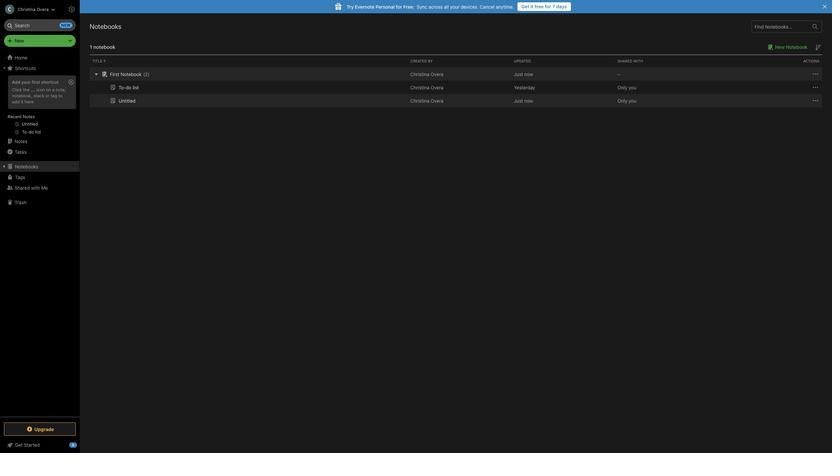 Task type: describe. For each thing, give the bounding box(es) containing it.
7
[[553, 4, 555, 9]]

yesterday
[[514, 85, 535, 90]]

to-do list 1 element
[[119, 85, 139, 90]]

more actions image
[[812, 83, 820, 91]]

note,
[[56, 87, 66, 92]]

a
[[52, 87, 55, 92]]

first notebook row
[[90, 67, 823, 81]]

shared with me
[[15, 185, 48, 191]]

to-do list
[[119, 85, 139, 90]]

icon on a note, notebook, stack or tag to add it here.
[[12, 87, 66, 104]]

notebooks inside tree
[[15, 164, 38, 169]]

cancel
[[480, 4, 495, 9]]

tags button
[[0, 172, 79, 182]]

expand notebooks image
[[2, 164, 7, 169]]

christina overa for first notebook row
[[411, 71, 444, 77]]

notebook
[[93, 44, 115, 50]]

new
[[61, 23, 70, 27]]

christina for to-do list row
[[411, 85, 430, 90]]

just now for –
[[514, 71, 533, 77]]

new for new
[[15, 38, 24, 44]]

add
[[12, 99, 20, 104]]

updated
[[514, 59, 531, 63]]

add
[[12, 79, 20, 85]]

(
[[143, 71, 145, 77]]

trash
[[15, 200, 26, 205]]

christina overa inside account 'field'
[[18, 6, 49, 12]]

for for 7
[[545, 4, 551, 9]]

Help and Learning task checklist field
[[0, 440, 80, 451]]

overa for to-do list row
[[431, 85, 444, 90]]

tags
[[15, 174, 25, 180]]

overa for first notebook row
[[431, 71, 444, 77]]

...
[[31, 87, 35, 92]]

tasks button
[[0, 147, 79, 157]]

christina inside account 'field'
[[18, 6, 36, 12]]

shared with me link
[[0, 182, 79, 193]]

new for new notebook
[[775, 44, 785, 50]]

new search field
[[9, 19, 72, 31]]

now for only you
[[525, 98, 533, 104]]

only for yesterday
[[618, 85, 628, 90]]

sort options image
[[815, 44, 823, 52]]

more actions field inside first notebook row
[[812, 70, 820, 78]]

it inside icon on a note, notebook, stack or tag to add it here.
[[21, 99, 23, 104]]

with
[[634, 59, 643, 63]]

row group inside notebooks element
[[90, 67, 823, 107]]

sync
[[417, 4, 428, 9]]

1 vertical spatial notes
[[15, 138, 27, 144]]

me
[[41, 185, 48, 191]]

1 notebook
[[90, 44, 115, 50]]

upgrade button
[[4, 423, 76, 436]]

click the ...
[[12, 87, 35, 92]]

1 vertical spatial your
[[21, 79, 31, 85]]

notes inside group
[[23, 114, 35, 119]]

untitled row
[[90, 94, 823, 107]]

recent
[[8, 114, 22, 119]]

icon
[[36, 87, 45, 92]]

tasks
[[15, 149, 27, 155]]

try evernote personal for free: sync across all your devices. cancel anytime.
[[347, 4, 514, 9]]

updated button
[[512, 55, 615, 67]]

untitled button
[[109, 97, 136, 105]]

arrow image
[[92, 70, 100, 78]]

upgrade
[[34, 427, 54, 432]]

you for yesterday
[[629, 85, 637, 90]]

days
[[557, 4, 567, 9]]

on
[[46, 87, 51, 92]]

it inside get it free for 7 days button
[[531, 4, 534, 9]]

to-
[[119, 85, 126, 90]]

overa inside account 'field'
[[37, 6, 49, 12]]

here.
[[25, 99, 35, 104]]

get started
[[15, 442, 40, 448]]

notebooks element
[[80, 13, 832, 453]]

Account field
[[0, 3, 55, 16]]

with
[[31, 185, 40, 191]]

only for just now
[[618, 98, 628, 104]]

more actions image for only you
[[812, 97, 820, 105]]

group containing add your first shortcut
[[0, 73, 79, 139]]

free:
[[403, 4, 415, 9]]

by
[[428, 59, 433, 63]]

untitled
[[119, 98, 136, 104]]

first notebook ( 2 )
[[110, 71, 150, 77]]

title button
[[90, 55, 408, 67]]

settings image
[[68, 5, 76, 13]]



Task type: vqa. For each thing, say whether or not it's contained in the screenshot.
day
no



Task type: locate. For each thing, give the bounding box(es) containing it.
notebook for new
[[786, 44, 808, 50]]

it down notebook,
[[21, 99, 23, 104]]

2 now from the top
[[525, 98, 533, 104]]

more actions field down actions on the right of page
[[812, 83, 820, 91]]

more actions field inside untitled row
[[812, 97, 820, 105]]

click to collapse image
[[77, 441, 82, 449]]

row group
[[90, 67, 823, 107]]

created by button
[[408, 55, 512, 67]]

0 vertical spatial notes
[[23, 114, 35, 119]]

get for get it free for 7 days
[[522, 4, 530, 9]]

0 horizontal spatial notebooks
[[15, 164, 38, 169]]

created
[[411, 59, 427, 63]]

or
[[45, 93, 50, 98]]

your right the all
[[450, 4, 460, 9]]

2 just from the top
[[514, 98, 523, 104]]

3 more actions field from the top
[[812, 97, 820, 105]]

shortcuts button
[[0, 63, 79, 73]]

just down updated
[[514, 71, 523, 77]]

2 just now from the top
[[514, 98, 533, 104]]

0 vertical spatial new
[[15, 38, 24, 44]]

get inside help and learning task checklist field
[[15, 442, 23, 448]]

all
[[444, 4, 449, 9]]

0 vertical spatial just
[[514, 71, 523, 77]]

1 horizontal spatial new
[[775, 44, 785, 50]]

just now down updated
[[514, 71, 533, 77]]

christina inside first notebook row
[[411, 71, 430, 77]]

notebook left (
[[121, 71, 142, 77]]

christina overa
[[18, 6, 49, 12], [411, 71, 444, 77], [411, 85, 444, 90], [411, 98, 444, 104]]

6
[[72, 443, 74, 447]]

new inside popup button
[[15, 38, 24, 44]]

personal
[[376, 4, 395, 9]]

first
[[32, 79, 40, 85]]

try
[[347, 4, 354, 9]]

christina overa inside to-do list row
[[411, 85, 444, 90]]

now inside first notebook row
[[525, 71, 533, 77]]

1 horizontal spatial for
[[545, 4, 551, 9]]

christina inside to-do list row
[[411, 85, 430, 90]]

now inside untitled row
[[525, 98, 533, 104]]

1 vertical spatial now
[[525, 98, 533, 104]]

1 vertical spatial it
[[21, 99, 23, 104]]

christina
[[18, 6, 36, 12], [411, 71, 430, 77], [411, 85, 430, 90], [411, 98, 430, 104]]

for
[[545, 4, 551, 9], [396, 4, 402, 9]]

more actions image up more actions image
[[812, 70, 820, 78]]

1 horizontal spatial get
[[522, 4, 530, 9]]

overa down to-do list row
[[431, 98, 444, 104]]

1 vertical spatial notebooks
[[15, 164, 38, 169]]

devices.
[[461, 4, 479, 9]]

notebooks link
[[0, 161, 79, 172]]

christina overa inside first notebook row
[[411, 71, 444, 77]]

1 horizontal spatial notebook
[[786, 44, 808, 50]]

christina overa for untitled row
[[411, 98, 444, 104]]

More actions field
[[812, 70, 820, 78], [812, 83, 820, 91], [812, 97, 820, 105]]

to-do list button
[[109, 83, 139, 91]]

new notebook button
[[766, 43, 808, 51]]

just now for only you
[[514, 98, 533, 104]]

just now inside first notebook row
[[514, 71, 533, 77]]

new up actions 'button'
[[775, 44, 785, 50]]

more actions image inside untitled row
[[812, 97, 820, 105]]

you
[[629, 85, 637, 90], [629, 98, 637, 104]]

1 vertical spatial more actions field
[[812, 83, 820, 91]]

only inside to-do list row
[[618, 85, 628, 90]]

more actions field down more actions image
[[812, 97, 820, 105]]

0 horizontal spatial for
[[396, 4, 402, 9]]

0 vertical spatial now
[[525, 71, 533, 77]]

1 horizontal spatial notebooks
[[90, 23, 121, 30]]

more actions field up more actions image
[[812, 70, 820, 78]]

only you
[[618, 85, 637, 90], [618, 98, 637, 104]]

new notebook
[[775, 44, 808, 50]]

notes right recent
[[23, 114, 35, 119]]

1 just now from the top
[[514, 71, 533, 77]]

2 only from the top
[[618, 98, 628, 104]]

overa up new search field
[[37, 6, 49, 12]]

2
[[145, 71, 148, 77]]

actions
[[804, 59, 820, 63]]

overa
[[37, 6, 49, 12], [431, 71, 444, 77], [431, 85, 444, 90], [431, 98, 444, 104]]

notebook inside row
[[121, 71, 142, 77]]

just inside first notebook row
[[514, 71, 523, 77]]

just inside untitled row
[[514, 98, 523, 104]]

get
[[522, 4, 530, 9], [15, 442, 23, 448]]

–
[[618, 71, 621, 77]]

notebook for first
[[121, 71, 142, 77]]

recent notes
[[8, 114, 35, 119]]

untitled 2 element
[[119, 98, 136, 104]]

more actions field for untitled
[[812, 97, 820, 105]]

2 more actions image from the top
[[812, 97, 820, 105]]

2 vertical spatial more actions field
[[812, 97, 820, 105]]

now down yesterday at the top
[[525, 98, 533, 104]]

just down yesterday at the top
[[514, 98, 523, 104]]

shared
[[15, 185, 30, 191]]

click
[[12, 87, 22, 92]]

2 for from the left
[[396, 4, 402, 9]]

for left 7
[[545, 4, 551, 9]]

more actions image
[[812, 70, 820, 78], [812, 97, 820, 105]]

Sort field
[[815, 43, 823, 52]]

now up yesterday at the top
[[525, 71, 533, 77]]

new
[[15, 38, 24, 44], [775, 44, 785, 50]]

notes link
[[0, 136, 79, 147]]

it left the free
[[531, 4, 534, 9]]

1 vertical spatial only
[[618, 98, 628, 104]]

0 vertical spatial just now
[[514, 71, 533, 77]]

free
[[535, 4, 544, 9]]

first
[[110, 71, 119, 77]]

new button
[[4, 35, 76, 47]]

more actions image for –
[[812, 70, 820, 78]]

just now inside untitled row
[[514, 98, 533, 104]]

evernote
[[355, 4, 375, 9]]

0 horizontal spatial new
[[15, 38, 24, 44]]

to
[[58, 93, 62, 98]]

new up "home"
[[15, 38, 24, 44]]

add your first shortcut
[[12, 79, 59, 85]]

stack
[[33, 93, 44, 98]]

1 horizontal spatial your
[[450, 4, 460, 9]]

1 horizontal spatial it
[[531, 4, 534, 9]]

to-do list row
[[90, 81, 823, 94]]

shared with
[[618, 59, 643, 63]]

trash link
[[0, 197, 79, 208]]

1 vertical spatial only you
[[618, 98, 637, 104]]

only you inside untitled row
[[618, 98, 637, 104]]

shortcuts
[[15, 65, 36, 71]]

0 vertical spatial it
[[531, 4, 534, 9]]

more actions image down more actions image
[[812, 97, 820, 105]]

get it free for 7 days button
[[518, 2, 571, 11]]

only you for yesterday
[[618, 85, 637, 90]]

0 vertical spatial notebooks
[[90, 23, 121, 30]]

get inside button
[[522, 4, 530, 9]]

overa inside untitled row
[[431, 98, 444, 104]]

notebooks up tags
[[15, 164, 38, 169]]

christina for first notebook row
[[411, 71, 430, 77]]

just now
[[514, 71, 533, 77], [514, 98, 533, 104]]

your up the
[[21, 79, 31, 85]]

now for –
[[525, 71, 533, 77]]

for left free:
[[396, 4, 402, 9]]

notebook inside button
[[786, 44, 808, 50]]

notebooks up notebook
[[90, 23, 121, 30]]

only you for just now
[[618, 98, 637, 104]]

1 only from the top
[[618, 85, 628, 90]]

christina for untitled row
[[411, 98, 430, 104]]

0 vertical spatial your
[[450, 4, 460, 9]]

overa down by
[[431, 71, 444, 77]]

1 more actions image from the top
[[812, 70, 820, 78]]

1 vertical spatial more actions image
[[812, 97, 820, 105]]

just for only you
[[514, 98, 523, 104]]

1 you from the top
[[629, 85, 637, 90]]

christina overa for to-do list row
[[411, 85, 444, 90]]

notes up tasks
[[15, 138, 27, 144]]

1 vertical spatial notebook
[[121, 71, 142, 77]]

1 only you from the top
[[618, 85, 637, 90]]

0 horizontal spatial notebook
[[121, 71, 142, 77]]

new inside button
[[775, 44, 785, 50]]

title
[[92, 59, 102, 63]]

more actions field for to-do list
[[812, 83, 820, 91]]

tree
[[0, 52, 80, 417]]

overa inside to-do list row
[[431, 85, 444, 90]]

christina overa inside untitled row
[[411, 98, 444, 104]]

tree containing home
[[0, 52, 80, 417]]

1
[[90, 44, 92, 50]]

0 vertical spatial more actions field
[[812, 70, 820, 78]]

Search text field
[[9, 19, 71, 31]]

0 horizontal spatial get
[[15, 442, 23, 448]]

shared with button
[[615, 55, 719, 67]]

2 only you from the top
[[618, 98, 637, 104]]

0 vertical spatial only you
[[618, 85, 637, 90]]

2 more actions field from the top
[[812, 83, 820, 91]]

)
[[148, 71, 150, 77]]

get left "started"
[[15, 442, 23, 448]]

just now down yesterday at the top
[[514, 98, 533, 104]]

1 vertical spatial new
[[775, 44, 785, 50]]

shortcut
[[41, 79, 59, 85]]

1 just from the top
[[514, 71, 523, 77]]

0 vertical spatial get
[[522, 4, 530, 9]]

1 more actions field from the top
[[812, 70, 820, 78]]

notebook,
[[12, 93, 32, 98]]

started
[[24, 442, 40, 448]]

1 vertical spatial just now
[[514, 98, 533, 104]]

actions button
[[719, 55, 823, 67]]

more actions image inside first notebook row
[[812, 70, 820, 78]]

notebook
[[786, 44, 808, 50], [121, 71, 142, 77]]

0 horizontal spatial it
[[21, 99, 23, 104]]

row group containing first notebook
[[90, 67, 823, 107]]

only
[[618, 85, 628, 90], [618, 98, 628, 104]]

only inside untitled row
[[618, 98, 628, 104]]

Find Notebooks… text field
[[752, 21, 809, 32]]

group
[[0, 73, 79, 139]]

1 now from the top
[[525, 71, 533, 77]]

created by
[[411, 59, 433, 63]]

1 for from the left
[[545, 4, 551, 9]]

home
[[15, 55, 27, 60]]

your
[[450, 4, 460, 9], [21, 79, 31, 85]]

list
[[133, 85, 139, 90]]

you inside untitled row
[[629, 98, 637, 104]]

get it free for 7 days
[[522, 4, 567, 9]]

0 vertical spatial notebook
[[786, 44, 808, 50]]

for for free:
[[396, 4, 402, 9]]

0 vertical spatial only
[[618, 85, 628, 90]]

the
[[23, 87, 30, 92]]

0 horizontal spatial your
[[21, 79, 31, 85]]

only you inside to-do list row
[[618, 85, 637, 90]]

you inside to-do list row
[[629, 85, 637, 90]]

you for just now
[[629, 98, 637, 104]]

notebook up actions on the right of page
[[786, 44, 808, 50]]

for inside button
[[545, 4, 551, 9]]

christina inside untitled row
[[411, 98, 430, 104]]

shared
[[618, 59, 633, 63]]

anytime.
[[496, 4, 514, 9]]

now
[[525, 71, 533, 77], [525, 98, 533, 104]]

just for –
[[514, 71, 523, 77]]

across
[[429, 4, 443, 9]]

1 vertical spatial just
[[514, 98, 523, 104]]

tag
[[51, 93, 57, 98]]

do
[[126, 85, 131, 90]]

get left the free
[[522, 4, 530, 9]]

2 you from the top
[[629, 98, 637, 104]]

overa for untitled row
[[431, 98, 444, 104]]

overa inside first notebook row
[[431, 71, 444, 77]]

more actions field inside to-do list row
[[812, 83, 820, 91]]

just
[[514, 71, 523, 77], [514, 98, 523, 104]]

1 vertical spatial get
[[15, 442, 23, 448]]

it
[[531, 4, 534, 9], [21, 99, 23, 104]]

get for get started
[[15, 442, 23, 448]]

overa up untitled row
[[431, 85, 444, 90]]

0 vertical spatial you
[[629, 85, 637, 90]]

home link
[[0, 52, 80, 63]]

1 vertical spatial you
[[629, 98, 637, 104]]

0 vertical spatial more actions image
[[812, 70, 820, 78]]



